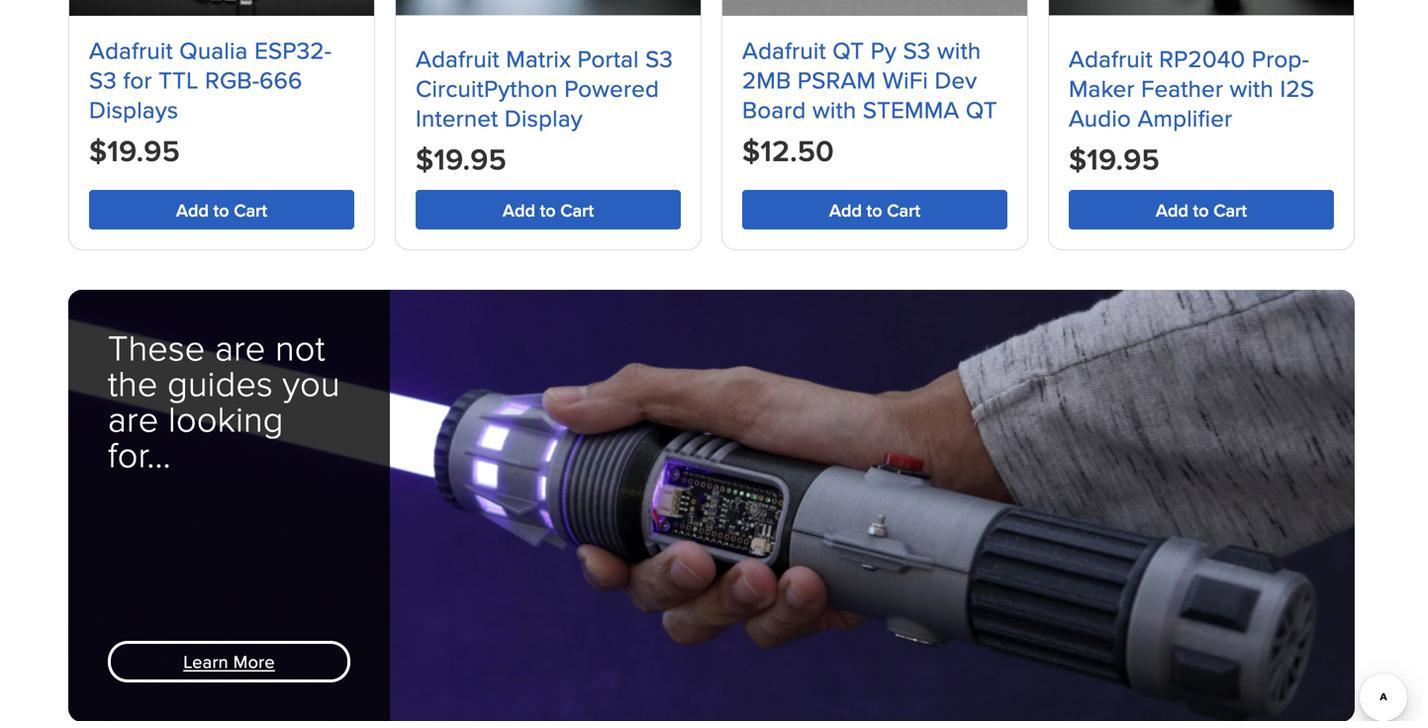 Task type: describe. For each thing, give the bounding box(es) containing it.
maker
[[1069, 71, 1135, 105]]

for...
[[108, 429, 171, 479]]

these
[[108, 322, 205, 372]]

adafruit for dev
[[743, 33, 827, 68]]

more
[[233, 650, 275, 675]]

to inside adafruit matrix portal s3 circuitpython powered internet display $19.95 add to cart
[[540, 198, 556, 223]]

learn more link
[[108, 642, 350, 683]]

feather
[[1142, 71, 1224, 105]]

to inside the adafruit qt py s3 with 2mb psram wifi dev board with stemma qt $12.50 add to cart
[[867, 198, 883, 223]]

wifi
[[883, 63, 929, 97]]

displays
[[89, 93, 179, 127]]

video of adafruit matrix portal s3 linked up to a matrix displaying the "adafruit matrix portal" in white letters and red, green and blue circles jumping around. image
[[396, 0, 701, 24]]

esp32-
[[255, 33, 332, 68]]

adafruit rp2040 prop- maker feather with i2s audio amplifier link
[[1069, 41, 1335, 135]]

adafruit for displays
[[89, 33, 173, 68]]

2mb
[[743, 63, 792, 97]]

rp2040
[[1160, 41, 1246, 76]]

cart inside adafruit rp2040 prop- maker feather with i2s audio amplifier $19.95 add to cart
[[1214, 198, 1248, 223]]

adafruit qt py s3 with 2mb psram wifi dev board with stemma qt $12.50 add to cart
[[743, 33, 998, 223]]

amplifier
[[1138, 101, 1233, 135]]

0 horizontal spatial are
[[108, 394, 159, 444]]

0 horizontal spatial qt
[[833, 33, 865, 68]]

1 vertical spatial qt
[[966, 93, 998, 127]]

cart inside the adafruit qt py s3 with 2mb psram wifi dev board with stemma qt $12.50 add to cart
[[887, 198, 921, 223]]

add inside adafruit qualia esp32- s3 for ttl rgb-666 displays $19.95 add to cart
[[176, 198, 209, 223]]

for
[[123, 63, 152, 97]]

looking
[[168, 394, 284, 444]]

adafruit rp2040 prop- maker feather with i2s audio amplifier $19.95 add to cart
[[1069, 41, 1315, 223]]

a hand holding a purple 3d printed star wars lightsaber image
[[68, 290, 1355, 722]]



Task type: vqa. For each thing, say whether or not it's contained in the screenshot.
Adafruit associated with $19.95
yes



Task type: locate. For each thing, give the bounding box(es) containing it.
portal
[[578, 41, 639, 76]]

1 vertical spatial are
[[108, 394, 159, 444]]

py
[[871, 33, 897, 68]]

1 cart from the left
[[234, 198, 267, 223]]

3 to from the left
[[867, 198, 883, 223]]

adafruit matrix portal s3 circuitpython powered internet display link
[[416, 41, 681, 135]]

cart
[[234, 198, 267, 223], [561, 198, 594, 223], [887, 198, 921, 223], [1214, 198, 1248, 223]]

0 horizontal spatial s3
[[89, 63, 117, 97]]

1 add from the left
[[176, 198, 209, 223]]

1 add to cart button from the left
[[89, 190, 354, 230]]

$19.95 down audio
[[1069, 137, 1160, 180]]

$19.95 inside adafruit qualia esp32- s3 for ttl rgb-666 displays $19.95 add to cart
[[89, 129, 180, 172]]

qt right stemma
[[966, 93, 998, 127]]

are down these
[[108, 394, 159, 444]]

1 horizontal spatial s3
[[646, 41, 673, 76]]

1 to from the left
[[213, 198, 229, 223]]

adafruit qualia esp32- s3 for ttl rgb-666 displays $19.95 add to cart
[[89, 33, 332, 223]]

adafruit up internet
[[416, 41, 500, 76]]

you
[[283, 358, 340, 408]]

featured learning guide group element
[[68, 290, 1355, 722]]

$19.95 down internet
[[416, 137, 507, 180]]

learn
[[183, 650, 229, 675]]

2 add to cart button from the left
[[416, 190, 681, 230]]

$19.95 for adafruit qualia esp32- s3 for ttl rgb-666 displays
[[89, 129, 180, 172]]

adafruit inside adafruit matrix portal s3 circuitpython powered internet display $19.95 add to cart
[[416, 41, 500, 76]]

2 to from the left
[[540, 198, 556, 223]]

0 vertical spatial qt
[[833, 33, 865, 68]]

adafruit matrix portal s3 circuitpython powered internet display $19.95 add to cart
[[416, 41, 673, 223]]

2 horizontal spatial s3
[[904, 33, 931, 68]]

circuitpython
[[416, 71, 558, 105]]

adafruit
[[89, 33, 173, 68], [743, 33, 827, 68], [416, 41, 500, 76], [1069, 41, 1153, 76]]

s3 for displays
[[89, 63, 117, 97]]

overhead shot of tft driver board connected to a round tft display, which says, "hello world!" image
[[69, 0, 374, 16], [69, 0, 374, 16]]

adafruit for $19.95
[[416, 41, 500, 76]]

2 add from the left
[[503, 198, 536, 223]]

audio
[[1069, 101, 1132, 135]]

add to cart button for dev
[[743, 190, 1008, 230]]

are left not
[[215, 322, 266, 372]]

$12.50
[[743, 129, 835, 172]]

s3 right py
[[904, 33, 931, 68]]

adafruit qualia esp32- s3 for ttl rgb-666 displays link
[[89, 33, 354, 127]]

angled shot of purple, square-shaped microcontroller. image
[[723, 0, 1028, 16], [723, 0, 1028, 16]]

cart inside adafruit matrix portal s3 circuitpython powered internet display $19.95 add to cart
[[561, 198, 594, 223]]

2 horizontal spatial $19.95
[[1069, 137, 1160, 180]]

adafruit up displays
[[89, 33, 173, 68]]

adafruit inside adafruit qualia esp32- s3 for ttl rgb-666 displays $19.95 add to cart
[[89, 33, 173, 68]]

adafruit inside the adafruit qt py s3 with 2mb psram wifi dev board with stemma qt $12.50 add to cart
[[743, 33, 827, 68]]

ttl
[[159, 63, 199, 97]]

666
[[260, 63, 303, 97]]

not
[[275, 322, 326, 372]]

qualia
[[179, 33, 248, 68]]

powered
[[565, 71, 659, 105]]

add inside adafruit rp2040 prop- maker feather with i2s audio amplifier $19.95 add to cart
[[1156, 198, 1189, 223]]

s3 inside adafruit qualia esp32- s3 for ttl rgb-666 displays $19.95 add to cart
[[89, 63, 117, 97]]

3 add from the left
[[830, 198, 862, 223]]

$19.95 inside adafruit matrix portal s3 circuitpython powered internet display $19.95 add to cart
[[416, 137, 507, 180]]

0 horizontal spatial $19.95
[[89, 129, 180, 172]]

to inside adafruit rp2040 prop- maker feather with i2s audio amplifier $19.95 add to cart
[[1194, 198, 1209, 223]]

2 horizontal spatial with
[[1230, 71, 1274, 105]]

adafruit up audio
[[1069, 41, 1153, 76]]

3 cart from the left
[[887, 198, 921, 223]]

$19.95 down displays
[[89, 129, 180, 172]]

0 vertical spatial are
[[215, 322, 266, 372]]

4 cart from the left
[[1214, 198, 1248, 223]]

stemma
[[863, 93, 960, 127]]

the
[[108, 358, 158, 408]]

adafruit up board
[[743, 33, 827, 68]]

4 add from the left
[[1156, 198, 1189, 223]]

1 horizontal spatial with
[[938, 33, 982, 68]]

matrix
[[506, 41, 571, 76]]

with left i2s
[[1230, 71, 1274, 105]]

3 add to cart button from the left
[[743, 190, 1008, 230]]

with right the wifi
[[938, 33, 982, 68]]

0 horizontal spatial with
[[813, 93, 857, 127]]

$19.95 for adafruit rp2040 prop- maker feather with i2s audio amplifier
[[1069, 137, 1160, 180]]

1 horizontal spatial $19.95
[[416, 137, 507, 180]]

dev
[[935, 63, 978, 97]]

with
[[938, 33, 982, 68], [1230, 71, 1274, 105], [813, 93, 857, 127]]

add
[[176, 198, 209, 223], [503, 198, 536, 223], [830, 198, 862, 223], [1156, 198, 1189, 223]]

prop-
[[1252, 41, 1310, 76]]

with inside adafruit rp2040 prop- maker feather with i2s audio amplifier $19.95 add to cart
[[1230, 71, 1274, 105]]

learn more
[[183, 650, 275, 675]]

4 to from the left
[[1194, 198, 1209, 223]]

qt
[[833, 33, 865, 68], [966, 93, 998, 127]]

s3 for $19.95
[[646, 41, 673, 76]]

s3
[[904, 33, 931, 68], [646, 41, 673, 76], [89, 63, 117, 97]]

display
[[505, 101, 583, 135]]

adafruit inside adafruit rp2040 prop- maker feather with i2s audio amplifier $19.95 add to cart
[[1069, 41, 1153, 76]]

internet
[[416, 101, 498, 135]]

s3 inside the adafruit qt py s3 with 2mb psram wifi dev board with stemma qt $12.50 add to cart
[[904, 33, 931, 68]]

s3 inside adafruit matrix portal s3 circuitpython powered internet display $19.95 add to cart
[[646, 41, 673, 76]]

add to cart button for amplifier
[[1069, 190, 1335, 230]]

adafruit for amplifier
[[1069, 41, 1153, 76]]

add to cart button for displays
[[89, 190, 354, 230]]

s3 left for
[[89, 63, 117, 97]]

4 add to cart button from the left
[[1069, 190, 1335, 230]]

$19.95 inside adafruit rp2040 prop- maker feather with i2s audio amplifier $19.95 add to cart
[[1069, 137, 1160, 180]]

adafruit qt py s3 with 2mb psram wifi dev board with stemma qt link
[[743, 33, 1008, 127]]

are
[[215, 322, 266, 372], [108, 394, 159, 444]]

to inside adafruit qualia esp32- s3 for ttl rgb-666 displays $19.95 add to cart
[[213, 198, 229, 223]]

board
[[743, 93, 806, 127]]

add to cart button for $19.95
[[416, 190, 681, 230]]

qt left py
[[833, 33, 865, 68]]

video of a white hand pressing a button to briefly turn an led strip into white lights. also wired up to the microcontroller are a servo motor and a speaker. image
[[1049, 0, 1354, 24]]

1 horizontal spatial qt
[[966, 93, 998, 127]]

psram
[[798, 63, 876, 97]]

these are not the guides you are looking for...
[[108, 322, 340, 479]]

guides
[[167, 358, 273, 408]]

add inside the adafruit qt py s3 with 2mb psram wifi dev board with stemma qt $12.50 add to cart
[[830, 198, 862, 223]]

2 cart from the left
[[561, 198, 594, 223]]

add to cart button
[[89, 190, 354, 230], [416, 190, 681, 230], [743, 190, 1008, 230], [1069, 190, 1335, 230]]

$19.95
[[89, 129, 180, 172], [416, 137, 507, 180], [1069, 137, 1160, 180]]

cart inside adafruit qualia esp32- s3 for ttl rgb-666 displays $19.95 add to cart
[[234, 198, 267, 223]]

s3 right portal at the top left
[[646, 41, 673, 76]]

with right board
[[813, 93, 857, 127]]

s3 for dev
[[904, 33, 931, 68]]

add inside adafruit matrix portal s3 circuitpython powered internet display $19.95 add to cart
[[503, 198, 536, 223]]

i2s
[[1281, 71, 1315, 105]]

to
[[213, 198, 229, 223], [540, 198, 556, 223], [867, 198, 883, 223], [1194, 198, 1209, 223]]

1 horizontal spatial are
[[215, 322, 266, 372]]

rgb-
[[205, 63, 260, 97]]



